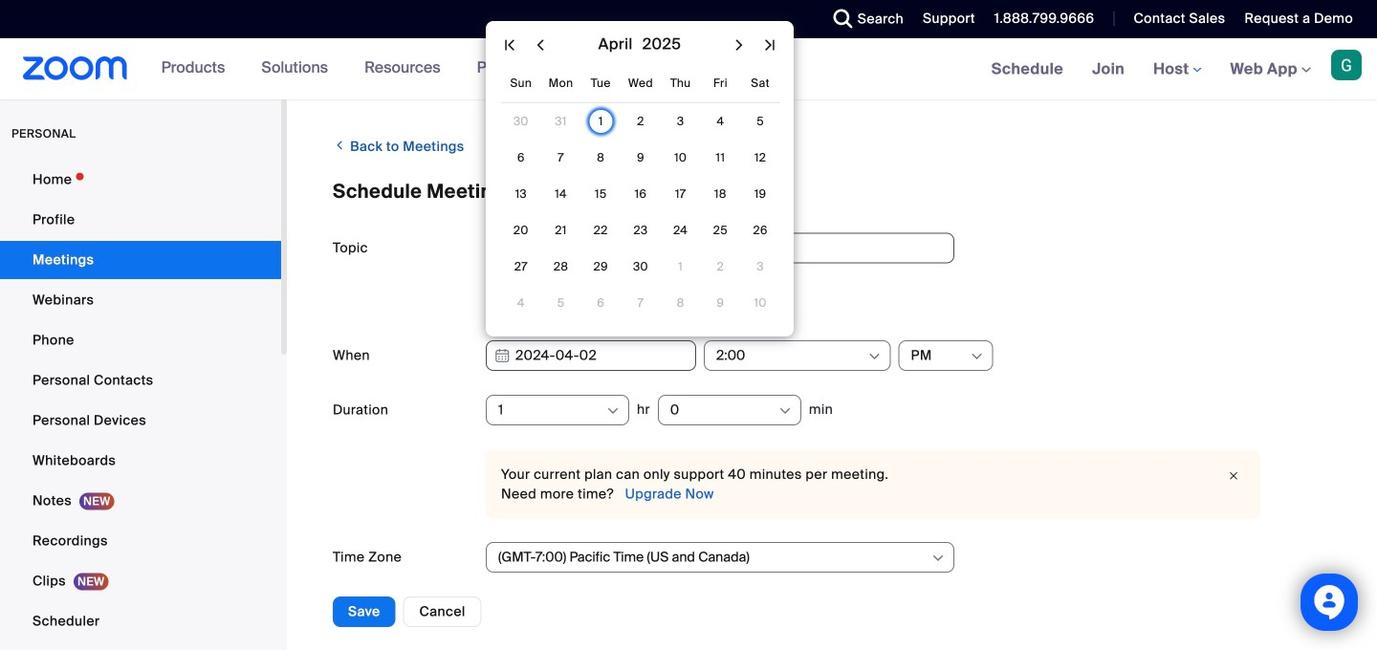 Task type: describe. For each thing, give the bounding box(es) containing it.
next month,may 2025 image
[[728, 33, 751, 56]]

choose date text field
[[486, 341, 697, 371]]

show options image
[[867, 349, 883, 365]]

1 show options image from the left
[[606, 404, 621, 419]]

My Meeting text field
[[486, 233, 955, 264]]

select start time text field
[[717, 342, 866, 370]]

zoom logo image
[[23, 56, 128, 80]]

product information navigation
[[147, 38, 604, 100]]

2 show options image from the left
[[778, 404, 793, 419]]



Task type: vqa. For each thing, say whether or not it's contained in the screenshot.
Add to Google Calendar "image"
no



Task type: locate. For each thing, give the bounding box(es) containing it.
meetings navigation
[[978, 38, 1378, 101]]

personal menu menu
[[0, 161, 281, 651]]

1 horizontal spatial show options image
[[778, 404, 793, 419]]

previous year,april 2024 image
[[499, 33, 521, 56]]

left image
[[333, 136, 347, 155]]

0 horizontal spatial show options image
[[606, 404, 621, 419]]

close image
[[1223, 467, 1246, 486]]

previous month,march 2025 image
[[529, 33, 552, 56]]

profile picture image
[[1332, 50, 1363, 80]]

next year,april 2026 image
[[759, 33, 782, 56]]

show options image down choose date text field
[[606, 404, 621, 419]]

banner
[[0, 38, 1378, 101]]

show options image down select start time text box on the bottom right of the page
[[778, 404, 793, 419]]

show options image
[[606, 404, 621, 419], [778, 404, 793, 419]]

select time zone text field
[[499, 543, 930, 572]]

add image
[[486, 295, 499, 309]]



